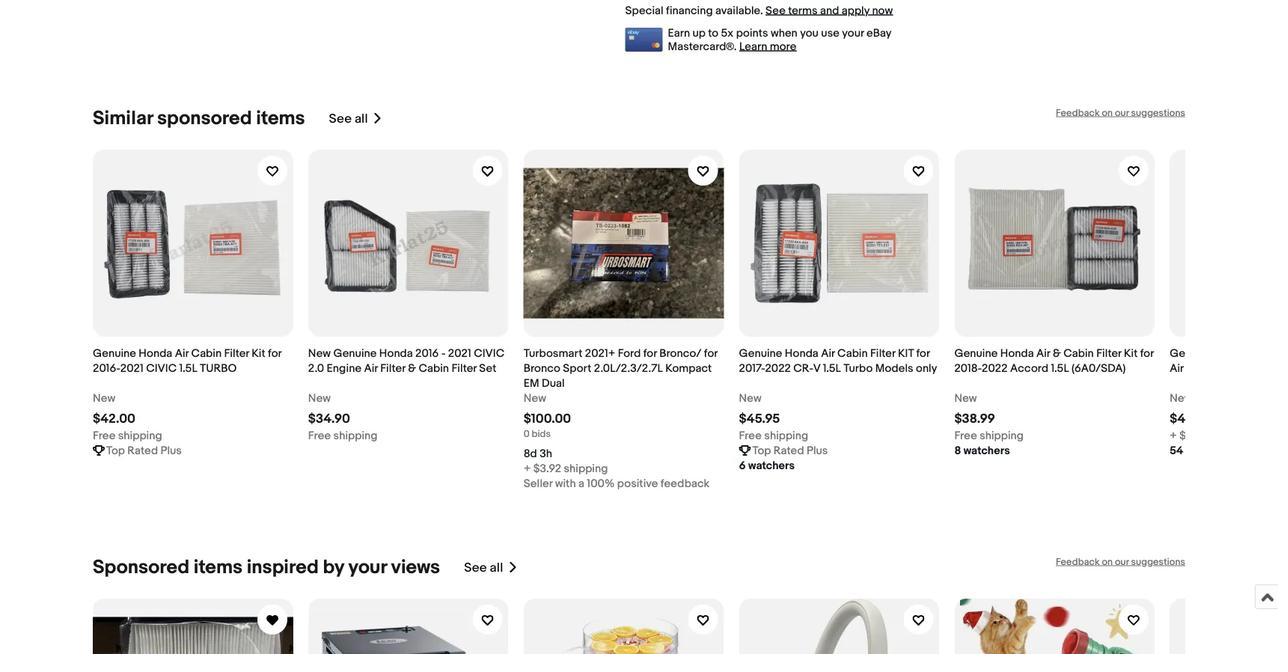 Task type: describe. For each thing, give the bounding box(es) containing it.
1 vertical spatial your
[[348, 556, 387, 579]]

only
[[916, 362, 937, 375]]

2021 inside the genuine honda air cabin filter kit for 2016-2021 civic 1.5l turbo
[[120, 362, 144, 375]]

sponsored
[[93, 556, 189, 579]]

free for $45.95
[[739, 429, 762, 442]]

on for sponsored items inspired by your views
[[1102, 556, 1113, 568]]

new genuine honda 2016 - 2021 civic 2.0 engine air filter & cabin filter set
[[308, 347, 505, 375]]

shipping inside new $49.95 + $8.00 shipping 54 sold
[[1212, 429, 1256, 442]]

$34.90 text field
[[308, 411, 350, 427]]

bids
[[532, 428, 551, 440]]

$49.95
[[1170, 411, 1210, 427]]

points
[[736, 26, 768, 40]]

8
[[955, 444, 961, 457]]

2018-
[[955, 362, 982, 375]]

for inside genuine honda air & cabin filter kit for 2018-2022 accord 1.5l (6a0/sda)
[[1141, 347, 1154, 360]]

+ inside turbosmart 2021+ ford for bronco/ for bronco sport 2.0l/2.3/2.7l kompact em dual new $100.00 0 bids 8d 3h + $3.92 shipping seller with a 100% positive feedback
[[524, 462, 531, 475]]

feedback for similar sponsored items
[[1056, 107, 1100, 119]]

ebay mastercard image
[[625, 28, 663, 52]]

available.
[[716, 4, 763, 17]]

and
[[820, 4, 839, 17]]

suggestions for similar sponsored items
[[1131, 107, 1186, 119]]

all for sponsored items inspired by your views
[[490, 560, 503, 576]]

free for $34.90
[[308, 429, 331, 442]]

positive
[[617, 477, 658, 490]]

rated for $42.00
[[127, 444, 158, 457]]

rated for $45.95
[[774, 444, 804, 457]]

new $49.95 + $8.00 shipping 54 sold
[[1170, 391, 1256, 457]]

kit inside genuine honda air & cabin filter kit for 2018-2022 accord 1.5l (6a0/sda)
[[1124, 347, 1138, 360]]

to
[[708, 26, 719, 40]]

2022 inside genuine honda air & cabin filter kit for 2018-2022 accord 1.5l (6a0/sda)
[[982, 362, 1008, 375]]

new $34.90 free shipping
[[308, 391, 378, 442]]

shipping for $38.99
[[980, 429, 1024, 442]]

genuine oem honda 
[[1170, 347, 1278, 375]]

air for $38.99
[[1037, 347, 1051, 360]]

2.0l/2.3/2.7l
[[594, 362, 663, 375]]

0 vertical spatial see
[[766, 4, 786, 17]]

plus for $45.95
[[807, 444, 828, 457]]

sport
[[563, 362, 592, 375]]

accord
[[1010, 362, 1049, 375]]

2 for from the left
[[644, 347, 657, 360]]

when
[[771, 26, 798, 40]]

6 watchers text field
[[739, 458, 795, 473]]

new for $34.90
[[308, 391, 331, 405]]

2016-
[[93, 362, 120, 375]]

feedback on our suggestions for similar sponsored items
[[1056, 107, 1186, 119]]

$100.00 text field
[[524, 411, 571, 427]]

filter inside genuine honda air & cabin filter kit for 2018-2022 accord 1.5l (6a0/sda)
[[1097, 347, 1122, 360]]

civic inside the genuine honda air cabin filter kit for 2016-2021 civic 1.5l turbo
[[146, 362, 177, 375]]

genuine honda air cabin filter kit for 2017-2022 cr-v 1.5l turbo models only
[[739, 347, 937, 375]]

engine
[[327, 362, 362, 375]]

kit
[[898, 347, 914, 360]]

watchers inside new $38.99 free shipping 8 watchers
[[964, 444, 1010, 457]]

filter inside the genuine honda air cabin filter kit for 2016-2021 civic 1.5l turbo
[[224, 347, 249, 360]]

+ inside new $49.95 + $8.00 shipping 54 sold
[[1170, 429, 1177, 442]]

use
[[821, 26, 840, 40]]

views
[[391, 556, 440, 579]]

watchers inside 6 watchers text field
[[749, 459, 795, 472]]

turbo
[[200, 362, 237, 375]]

shipping for $34.90
[[334, 429, 378, 442]]

cr-
[[794, 362, 813, 375]]

+ $3.92 shipping text field
[[524, 461, 608, 476]]

1.5l for $38.99
[[1051, 362, 1069, 375]]

genuine for $45.95
[[739, 347, 783, 360]]

financing
[[666, 4, 713, 17]]

genuine for $42.00
[[93, 347, 136, 360]]

Top Rated Plus text field
[[106, 443, 182, 458]]

new $42.00 free shipping
[[93, 391, 162, 442]]

(6a0/sda)
[[1072, 362, 1126, 375]]

new for genuine
[[308, 347, 331, 360]]

mastercard®.
[[668, 40, 737, 53]]

& inside genuine honda air & cabin filter kit for 2018-2022 accord 1.5l (6a0/sda)
[[1053, 347, 1061, 360]]

$34.90
[[308, 411, 350, 427]]

our for sponsored items inspired by your views
[[1115, 556, 1129, 568]]

genuine honda air & cabin filter kit for 2018-2022 accord 1.5l (6a0/sda)
[[955, 347, 1154, 375]]

see terms and apply now link
[[766, 4, 893, 17]]

models
[[876, 362, 914, 375]]

similar
[[93, 107, 153, 130]]

bronco/
[[660, 347, 702, 360]]

filter right engine
[[380, 362, 406, 375]]

dual
[[542, 377, 565, 390]]

genuine for $49.95
[[1170, 347, 1213, 360]]

Top Rated Plus text field
[[753, 443, 828, 458]]

100%
[[587, 477, 615, 490]]

$38.99 text field
[[955, 411, 996, 427]]

set
[[479, 362, 497, 375]]

more
[[770, 40, 797, 53]]

now
[[872, 4, 893, 17]]

feedback on our suggestions link for sponsored items inspired by your views
[[1056, 556, 1186, 568]]

$100.00
[[524, 411, 571, 427]]

genuine inside new genuine honda 2016 - 2021 civic 2.0 engine air filter & cabin filter set
[[333, 347, 377, 360]]

feedback on our suggestions for sponsored items inspired by your views
[[1056, 556, 1186, 568]]

$8.00
[[1180, 429, 1209, 442]]

2021+
[[585, 347, 616, 360]]

2022 inside genuine honda air cabin filter kit for 2017-2022 cr-v 1.5l turbo models only
[[765, 362, 791, 375]]

$38.99
[[955, 411, 996, 427]]

top rated plus for $42.00
[[106, 444, 182, 457]]

new for $49.95
[[1170, 391, 1193, 405]]

apply
[[842, 4, 870, 17]]

top for $45.95
[[753, 444, 771, 457]]

on for similar sponsored items
[[1102, 107, 1113, 119]]

new for $38.99
[[955, 391, 977, 405]]

turbo
[[844, 362, 873, 375]]

you
[[800, 26, 819, 40]]

see for inspired
[[464, 560, 487, 576]]

top rated plus for $45.95
[[753, 444, 828, 457]]

filter inside genuine honda air cabin filter kit for 2017-2022 cr-v 1.5l turbo models only
[[871, 347, 896, 360]]

by
[[323, 556, 344, 579]]

see all for sponsored items inspired by your views
[[464, 560, 503, 576]]

sponsored
[[157, 107, 252, 130]]

special
[[625, 4, 664, 17]]

inspired
[[247, 556, 319, 579]]

& inside new genuine honda 2016 - 2021 civic 2.0 engine air filter & cabin filter set
[[408, 362, 416, 375]]

similar sponsored items
[[93, 107, 305, 130]]

turbosmart 2021+ ford for bronco/ for bronco sport 2.0l/2.3/2.7l kompact em dual new $100.00 0 bids 8d 3h + $3.92 shipping seller with a 100% positive feedback
[[524, 347, 718, 490]]

seller
[[524, 477, 553, 490]]

Seller with a 100% positive feedback text field
[[524, 476, 710, 491]]

$45.95 text field
[[739, 411, 780, 427]]

plus for $42.00
[[161, 444, 182, 457]]

special financing available. see terms and apply now
[[625, 4, 893, 17]]

ebay
[[867, 26, 892, 40]]

see all link for similar sponsored items
[[329, 107, 383, 130]]

new text field for $34.90
[[308, 391, 331, 406]]



Task type: vqa. For each thing, say whether or not it's contained in the screenshot.
$34.90's Free Shipping text box
yes



Task type: locate. For each thing, give the bounding box(es) containing it.
top inside text field
[[753, 444, 771, 457]]

2.0
[[308, 362, 324, 375]]

honda inside the genuine honda air cabin filter kit for 2016-2021 civic 1.5l turbo
[[139, 347, 172, 360]]

1 kit from the left
[[252, 347, 265, 360]]

0 vertical spatial suggestions
[[1131, 107, 1186, 119]]

1.5l right v
[[823, 362, 841, 375]]

3 new text field from the left
[[739, 391, 762, 406]]

1 vertical spatial items
[[194, 556, 243, 579]]

2 top rated plus from the left
[[753, 444, 828, 457]]

0 vertical spatial civic
[[474, 347, 505, 360]]

see all link for sponsored items inspired by your views
[[464, 556, 518, 579]]

genuine inside the genuine honda air cabin filter kit for 2016-2021 civic 1.5l turbo
[[93, 347, 136, 360]]

$45.95
[[739, 411, 780, 427]]

new for $42.00
[[93, 391, 115, 405]]

new up $42.00
[[93, 391, 115, 405]]

your right by
[[348, 556, 387, 579]]

5 for from the left
[[1141, 347, 1154, 360]]

2 suggestions from the top
[[1131, 556, 1186, 568]]

0 horizontal spatial 1.5l
[[179, 362, 197, 375]]

2 vertical spatial see
[[464, 560, 487, 576]]

new up 2.0
[[308, 347, 331, 360]]

watchers
[[964, 444, 1010, 457], [749, 459, 795, 472]]

genuine up the 2017-
[[739, 347, 783, 360]]

1 vertical spatial civic
[[146, 362, 177, 375]]

free
[[93, 429, 116, 442], [308, 429, 331, 442], [739, 429, 762, 442], [955, 429, 977, 442]]

honda for $38.99
[[1001, 347, 1034, 360]]

for inside genuine honda air cabin filter kit for 2017-2022 cr-v 1.5l turbo models only
[[916, 347, 930, 360]]

0 horizontal spatial kit
[[252, 347, 265, 360]]

1 horizontal spatial 2022
[[982, 362, 1008, 375]]

1 our from the top
[[1115, 107, 1129, 119]]

0 horizontal spatial see all link
[[329, 107, 383, 130]]

2 horizontal spatial 1.5l
[[1051, 362, 1069, 375]]

1 vertical spatial watchers
[[749, 459, 795, 472]]

rated up '6 watchers'
[[774, 444, 804, 457]]

2022 left cr-
[[765, 362, 791, 375]]

shipping for $42.00
[[118, 429, 162, 442]]

for
[[268, 347, 282, 360], [644, 347, 657, 360], [704, 347, 718, 360], [916, 347, 930, 360], [1141, 347, 1154, 360]]

new text field up $38.99
[[955, 391, 977, 406]]

0 horizontal spatial 2022
[[765, 362, 791, 375]]

free shipping text field down $34.90 text field
[[308, 428, 378, 443]]

4 genuine from the left
[[955, 347, 998, 360]]

filter up models at the right
[[871, 347, 896, 360]]

plus
[[161, 444, 182, 457], [807, 444, 828, 457]]

1 vertical spatial feedback on our suggestions
[[1056, 556, 1186, 568]]

2 genuine from the left
[[333, 347, 377, 360]]

1 horizontal spatial see
[[464, 560, 487, 576]]

2 feedback on our suggestions link from the top
[[1056, 556, 1186, 568]]

1 vertical spatial feedback on our suggestions link
[[1056, 556, 1186, 568]]

New text field
[[93, 391, 115, 406], [308, 391, 331, 406], [739, 391, 762, 406], [1170, 391, 1193, 406]]

air for $42.00
[[175, 347, 189, 360]]

all for similar sponsored items
[[355, 111, 368, 127]]

1.5l left turbo
[[179, 362, 197, 375]]

shipping
[[118, 429, 162, 442], [334, 429, 378, 442], [764, 429, 809, 442], [980, 429, 1024, 442], [1212, 429, 1256, 442], [564, 462, 608, 475]]

2022 left accord
[[982, 362, 1008, 375]]

kit inside the genuine honda air cabin filter kit for 2016-2021 civic 1.5l turbo
[[252, 347, 265, 360]]

honda
[[139, 347, 172, 360], [379, 347, 413, 360], [785, 347, 819, 360], [1001, 347, 1034, 360], [1243, 347, 1277, 360]]

3 free from the left
[[739, 429, 762, 442]]

2 kit from the left
[[1124, 347, 1138, 360]]

3 honda from the left
[[785, 347, 819, 360]]

for inside the genuine honda air cabin filter kit for 2016-2021 civic 1.5l turbo
[[268, 347, 282, 360]]

$42.00
[[93, 411, 135, 427]]

1 vertical spatial all
[[490, 560, 503, 576]]

civic inside new genuine honda 2016 - 2021 civic 2.0 engine air filter & cabin filter set
[[474, 347, 505, 360]]

earn up to 5x points when you use your ebay mastercard®.
[[668, 26, 892, 53]]

filter left set
[[452, 362, 477, 375]]

shipping inside new $38.99 free shipping 8 watchers
[[980, 429, 1024, 442]]

1 rated from the left
[[127, 444, 158, 457]]

kompact
[[666, 362, 712, 375]]

2 free shipping text field from the left
[[739, 428, 809, 443]]

filter
[[224, 347, 249, 360], [871, 347, 896, 360], [1097, 347, 1122, 360], [380, 362, 406, 375], [452, 362, 477, 375]]

1 genuine from the left
[[93, 347, 136, 360]]

turbosmart
[[524, 347, 583, 360]]

0 vertical spatial +
[[1170, 429, 1177, 442]]

3h
[[540, 447, 552, 460]]

1 horizontal spatial kit
[[1124, 347, 1138, 360]]

see all text field for similar sponsored items
[[329, 111, 368, 127]]

free down $45.95 text box
[[739, 429, 762, 442]]

1 free shipping text field from the left
[[308, 428, 378, 443]]

1 vertical spatial on
[[1102, 556, 1113, 568]]

free for $38.99
[[955, 429, 977, 442]]

1 vertical spatial &
[[408, 362, 416, 375]]

2021 up new $42.00 free shipping
[[120, 362, 144, 375]]

honda for $45.95
[[785, 347, 819, 360]]

new up "$34.90"
[[308, 391, 331, 405]]

free down $42.00
[[93, 429, 116, 442]]

0 horizontal spatial see
[[329, 111, 352, 127]]

1 feedback on our suggestions link from the top
[[1056, 107, 1186, 119]]

3 free shipping text field from the left
[[955, 428, 1024, 443]]

shipping up "8 watchers" text box
[[980, 429, 1024, 442]]

0 horizontal spatial all
[[355, 111, 368, 127]]

2 new text field from the left
[[308, 391, 331, 406]]

1 vertical spatial see
[[329, 111, 352, 127]]

1 vertical spatial see all text field
[[464, 560, 503, 576]]

2 1.5l from the left
[[823, 362, 841, 375]]

feedback
[[661, 477, 710, 490]]

2 feedback on our suggestions from the top
[[1056, 556, 1186, 568]]

2021
[[448, 347, 471, 360], [120, 362, 144, 375]]

+ up 54
[[1170, 429, 1177, 442]]

new text field for $45.95
[[739, 391, 762, 406]]

free inside new $38.99 free shipping 8 watchers
[[955, 429, 977, 442]]

plus inside top rated plus text field
[[807, 444, 828, 457]]

honda up accord
[[1001, 347, 1034, 360]]

shipping for $45.95
[[764, 429, 809, 442]]

suggestions
[[1131, 107, 1186, 119], [1131, 556, 1186, 568]]

new text field for $38.99
[[955, 391, 977, 406]]

feedback for sponsored items inspired by your views
[[1056, 556, 1100, 568]]

cabin inside the genuine honda air cabin filter kit for 2016-2021 civic 1.5l turbo
[[191, 347, 222, 360]]

rated inside text box
[[127, 444, 158, 457]]

1 horizontal spatial your
[[842, 26, 864, 40]]

$42.00 text field
[[93, 411, 135, 427]]

honda up new $42.00 free shipping
[[139, 347, 172, 360]]

1 horizontal spatial top
[[753, 444, 771, 457]]

1 top from the left
[[106, 444, 125, 457]]

0 vertical spatial 2021
[[448, 347, 471, 360]]

free inside new $42.00 free shipping
[[93, 429, 116, 442]]

1 horizontal spatial top rated plus
[[753, 444, 828, 457]]

1 suggestions from the top
[[1131, 107, 1186, 119]]

See all text field
[[329, 111, 368, 127], [464, 560, 503, 576]]

1.5l
[[179, 362, 197, 375], [823, 362, 841, 375], [1051, 362, 1069, 375]]

feedback on our suggestions link
[[1056, 107, 1186, 119], [1056, 556, 1186, 568]]

new inside new $38.99 free shipping 8 watchers
[[955, 391, 977, 405]]

air for $45.95
[[821, 347, 835, 360]]

new text field up $45.95 text box
[[739, 391, 762, 406]]

0 horizontal spatial plus
[[161, 444, 182, 457]]

5 genuine from the left
[[1170, 347, 1213, 360]]

new text field down em
[[524, 391, 546, 406]]

2 new text field from the left
[[955, 391, 977, 406]]

1 1.5l from the left
[[179, 362, 197, 375]]

1 horizontal spatial +
[[1170, 429, 1177, 442]]

1 vertical spatial +
[[524, 462, 531, 475]]

0 vertical spatial watchers
[[964, 444, 1010, 457]]

cabin inside genuine honda air cabin filter kit for 2017-2022 cr-v 1.5l turbo models only
[[838, 347, 868, 360]]

1 horizontal spatial 2021
[[448, 347, 471, 360]]

honda up cr-
[[785, 347, 819, 360]]

4 free from the left
[[955, 429, 977, 442]]

1 plus from the left
[[161, 444, 182, 457]]

genuine for $38.99
[[955, 347, 998, 360]]

cabin inside genuine honda air & cabin filter kit for 2018-2022 accord 1.5l (6a0/sda)
[[1064, 347, 1094, 360]]

0 vertical spatial feedback on our suggestions link
[[1056, 107, 1186, 119]]

1 horizontal spatial &
[[1053, 347, 1061, 360]]

1 top rated plus from the left
[[106, 444, 182, 457]]

see
[[766, 4, 786, 17], [329, 111, 352, 127], [464, 560, 487, 576]]

plus down new $45.95 free shipping
[[807, 444, 828, 457]]

honda for $42.00
[[139, 347, 172, 360]]

your down "apply"
[[842, 26, 864, 40]]

0 horizontal spatial items
[[194, 556, 243, 579]]

1 horizontal spatial all
[[490, 560, 503, 576]]

2021 right -
[[448, 347, 471, 360]]

top rated plus up '6 watchers'
[[753, 444, 828, 457]]

shipping right $8.00
[[1212, 429, 1256, 442]]

0 horizontal spatial rated
[[127, 444, 158, 457]]

Free shipping text field
[[93, 428, 162, 443]]

shipping up top rated plus text field
[[764, 429, 809, 442]]

0 vertical spatial items
[[256, 107, 305, 130]]

sponsored items inspired by your views
[[93, 556, 440, 579]]

1.5l inside genuine honda air cabin filter kit for 2017-2022 cr-v 1.5l turbo models only
[[823, 362, 841, 375]]

shipping inside new $45.95 free shipping
[[764, 429, 809, 442]]

0 horizontal spatial civic
[[146, 362, 177, 375]]

new inside new genuine honda 2016 - 2021 civic 2.0 engine air filter & cabin filter set
[[308, 347, 331, 360]]

6 watchers
[[739, 459, 795, 472]]

a
[[579, 477, 585, 490]]

54
[[1170, 444, 1184, 457]]

1 honda from the left
[[139, 347, 172, 360]]

8d 3h text field
[[524, 446, 552, 461]]

genuine up 2016-
[[93, 347, 136, 360]]

free shipping text field for $34.90
[[308, 428, 378, 443]]

3 genuine from the left
[[739, 347, 783, 360]]

shipping up top rated plus text box
[[118, 429, 162, 442]]

em
[[524, 377, 539, 390]]

terms
[[788, 4, 818, 17]]

2 free from the left
[[308, 429, 331, 442]]

0 horizontal spatial &
[[408, 362, 416, 375]]

air inside genuine honda air cabin filter kit for 2017-2022 cr-v 1.5l turbo models only
[[821, 347, 835, 360]]

0 vertical spatial see all
[[329, 111, 368, 127]]

see for items
[[329, 111, 352, 127]]

new $38.99 free shipping 8 watchers
[[955, 391, 1024, 457]]

genuine inside genuine oem honda
[[1170, 347, 1213, 360]]

New text field
[[524, 391, 546, 406], [955, 391, 977, 406]]

54 sold text field
[[1170, 443, 1208, 458]]

0 vertical spatial see all link
[[329, 107, 383, 130]]

2017-
[[739, 362, 765, 375]]

2016
[[416, 347, 439, 360]]

5 honda from the left
[[1243, 347, 1277, 360]]

shipping inside new $42.00 free shipping
[[118, 429, 162, 442]]

all
[[355, 111, 368, 127], [490, 560, 503, 576]]

new inside new $34.90 free shipping
[[308, 391, 331, 405]]

free up 8
[[955, 429, 977, 442]]

free shipping text field for $45.95
[[739, 428, 809, 443]]

suggestions for sponsored items inspired by your views
[[1131, 556, 1186, 568]]

watchers right 8
[[964, 444, 1010, 457]]

1 vertical spatial see all
[[464, 560, 503, 576]]

2 feedback from the top
[[1056, 556, 1100, 568]]

honda inside genuine honda air cabin filter kit for 2017-2022 cr-v 1.5l turbo models only
[[785, 347, 819, 360]]

1 horizontal spatial civic
[[474, 347, 505, 360]]

0 horizontal spatial your
[[348, 556, 387, 579]]

new inside new $42.00 free shipping
[[93, 391, 115, 405]]

1 new text field from the left
[[93, 391, 115, 406]]

1.5l for $45.95
[[823, 362, 841, 375]]

air inside genuine honda air & cabin filter kit for 2018-2022 accord 1.5l (6a0/sda)
[[1037, 347, 1051, 360]]

new inside new $45.95 free shipping
[[739, 391, 762, 405]]

1 2022 from the left
[[765, 362, 791, 375]]

1 vertical spatial see all link
[[464, 556, 518, 579]]

civic up set
[[474, 347, 505, 360]]

2022
[[765, 362, 791, 375], [982, 362, 1008, 375]]

genuine up 2018-
[[955, 347, 998, 360]]

6
[[739, 459, 746, 472]]

4 honda from the left
[[1001, 347, 1034, 360]]

earn
[[668, 26, 690, 40]]

oem
[[1216, 347, 1240, 360]]

2 horizontal spatial free shipping text field
[[955, 428, 1024, 443]]

sold
[[1186, 444, 1208, 457]]

free for $42.00
[[93, 429, 116, 442]]

-
[[441, 347, 446, 360]]

rated
[[127, 444, 158, 457], [774, 444, 804, 457]]

top down free shipping text field
[[106, 444, 125, 457]]

0 vertical spatial on
[[1102, 107, 1113, 119]]

filter up turbo
[[224, 347, 249, 360]]

honda inside genuine oem honda
[[1243, 347, 1277, 360]]

$49.95 text field
[[1170, 411, 1210, 427]]

1 vertical spatial our
[[1115, 556, 1129, 568]]

0 vertical spatial see all text field
[[329, 111, 368, 127]]

2 rated from the left
[[774, 444, 804, 457]]

new text field for $42.00
[[93, 391, 115, 406]]

0 horizontal spatial free shipping text field
[[308, 428, 378, 443]]

free shipping text field down $38.99
[[955, 428, 1024, 443]]

8d
[[524, 447, 537, 460]]

1 horizontal spatial watchers
[[964, 444, 1010, 457]]

honda right oem
[[1243, 347, 1277, 360]]

free inside new $34.90 free shipping
[[308, 429, 331, 442]]

4 for from the left
[[916, 347, 930, 360]]

+ down 8d
[[524, 462, 531, 475]]

see all for similar sponsored items
[[329, 111, 368, 127]]

our for similar sponsored items
[[1115, 107, 1129, 119]]

free shipping text field down $45.95 text box
[[739, 428, 809, 443]]

genuine inside genuine honda air cabin filter kit for 2017-2022 cr-v 1.5l turbo models only
[[739, 347, 783, 360]]

up
[[693, 26, 706, 40]]

0 vertical spatial your
[[842, 26, 864, 40]]

new for $45.95
[[739, 391, 762, 405]]

+ $8.00 shipping text field
[[1170, 428, 1256, 443]]

1 free from the left
[[93, 429, 116, 442]]

2 horizontal spatial see
[[766, 4, 786, 17]]

3 for from the left
[[704, 347, 718, 360]]

air inside the genuine honda air cabin filter kit for 2016-2021 civic 1.5l turbo
[[175, 347, 189, 360]]

1 vertical spatial feedback
[[1056, 556, 1100, 568]]

4 new text field from the left
[[1170, 391, 1193, 406]]

0 bids text field
[[524, 428, 551, 440]]

new text field up "$34.90"
[[308, 391, 331, 406]]

0
[[524, 428, 530, 440]]

0 vertical spatial feedback
[[1056, 107, 1100, 119]]

civic right 2016-
[[146, 362, 177, 375]]

1 horizontal spatial items
[[256, 107, 305, 130]]

new inside turbosmart 2021+ ford for bronco/ for bronco sport 2.0l/2.3/2.7l kompact em dual new $100.00 0 bids 8d 3h + $3.92 shipping seller with a 100% positive feedback
[[524, 391, 546, 405]]

2 on from the top
[[1102, 556, 1113, 568]]

plus inside top rated plus text box
[[161, 444, 182, 457]]

1 horizontal spatial rated
[[774, 444, 804, 457]]

honda inside genuine honda air & cabin filter kit for 2018-2022 accord 1.5l (6a0/sda)
[[1001, 347, 1034, 360]]

1 horizontal spatial 1.5l
[[823, 362, 841, 375]]

0 horizontal spatial top rated plus
[[106, 444, 182, 457]]

your inside "earn up to 5x points when you use your ebay mastercard®."
[[842, 26, 864, 40]]

2 top from the left
[[753, 444, 771, 457]]

0 vertical spatial our
[[1115, 107, 1129, 119]]

top rated plus down free shipping text field
[[106, 444, 182, 457]]

0 horizontal spatial new text field
[[524, 391, 546, 406]]

1 horizontal spatial plus
[[807, 444, 828, 457]]

filter up (6a0/sda) at the bottom right of page
[[1097, 347, 1122, 360]]

1 feedback from the top
[[1056, 107, 1100, 119]]

0 horizontal spatial see all text field
[[329, 111, 368, 127]]

air
[[175, 347, 189, 360], [821, 347, 835, 360], [1037, 347, 1051, 360], [364, 362, 378, 375]]

1 vertical spatial suggestions
[[1131, 556, 1186, 568]]

0 horizontal spatial 2021
[[120, 362, 144, 375]]

new down em
[[524, 391, 546, 405]]

2 2022 from the left
[[982, 362, 1008, 375]]

rated inside text field
[[774, 444, 804, 457]]

genuine up engine
[[333, 347, 377, 360]]

1 horizontal spatial see all link
[[464, 556, 518, 579]]

0 horizontal spatial watchers
[[749, 459, 795, 472]]

shipping down $34.90 text field
[[334, 429, 378, 442]]

free shipping text field for $38.99
[[955, 428, 1024, 443]]

top rated plus
[[106, 444, 182, 457], [753, 444, 828, 457]]

1 vertical spatial 2021
[[120, 362, 144, 375]]

learn more
[[740, 40, 797, 53]]

1.5l inside genuine honda air & cabin filter kit for 2018-2022 accord 1.5l (6a0/sda)
[[1051, 362, 1069, 375]]

genuine inside genuine honda air & cabin filter kit for 2018-2022 accord 1.5l (6a0/sda)
[[955, 347, 998, 360]]

rated down free shipping text field
[[127, 444, 158, 457]]

see all text field for sponsored items inspired by your views
[[464, 560, 503, 576]]

0 vertical spatial &
[[1053, 347, 1061, 360]]

ford
[[618, 347, 641, 360]]

genuine
[[93, 347, 136, 360], [333, 347, 377, 360], [739, 347, 783, 360], [955, 347, 998, 360], [1170, 347, 1213, 360]]

top up 6 watchers text field
[[753, 444, 771, 457]]

new text field for $49.95
[[1170, 391, 1193, 406]]

honda inside new genuine honda 2016 - 2021 civic 2.0 engine air filter & cabin filter set
[[379, 347, 413, 360]]

0 horizontal spatial see all
[[329, 111, 368, 127]]

3 1.5l from the left
[[1051, 362, 1069, 375]]

new
[[308, 347, 331, 360], [93, 391, 115, 405], [308, 391, 331, 405], [524, 391, 546, 405], [739, 391, 762, 405], [955, 391, 977, 405], [1170, 391, 1193, 405]]

1 for from the left
[[268, 347, 282, 360]]

top for $42.00
[[106, 444, 125, 457]]

2 plus from the left
[[807, 444, 828, 457]]

bronco
[[524, 362, 561, 375]]

$3.92
[[533, 462, 561, 475]]

&
[[1053, 347, 1061, 360], [408, 362, 416, 375]]

1 new text field from the left
[[524, 391, 546, 406]]

air inside new genuine honda 2016 - 2021 civic 2.0 engine air filter & cabin filter set
[[364, 362, 378, 375]]

1.5l inside the genuine honda air cabin filter kit for 2016-2021 civic 1.5l turbo
[[179, 362, 197, 375]]

1.5l right accord
[[1051, 362, 1069, 375]]

v
[[813, 362, 821, 375]]

2 honda from the left
[[379, 347, 413, 360]]

shipping up a
[[564, 462, 608, 475]]

new inside new $49.95 + $8.00 shipping 54 sold
[[1170, 391, 1193, 405]]

0 horizontal spatial top
[[106, 444, 125, 457]]

cabin inside new genuine honda 2016 - 2021 civic 2.0 engine air filter & cabin filter set
[[419, 362, 449, 375]]

feedback
[[1056, 107, 1100, 119], [1056, 556, 1100, 568]]

new up $45.95 text box
[[739, 391, 762, 405]]

new text field up $49.95
[[1170, 391, 1193, 406]]

shipping inside new $34.90 free shipping
[[334, 429, 378, 442]]

honda left 2016 at the bottom
[[379, 347, 413, 360]]

1 horizontal spatial free shipping text field
[[739, 428, 809, 443]]

shipping inside turbosmart 2021+ ford for bronco/ for bronco sport 2.0l/2.3/2.7l kompact em dual new $100.00 0 bids 8d 3h + $3.92 shipping seller with a 100% positive feedback
[[564, 462, 608, 475]]

0 vertical spatial all
[[355, 111, 368, 127]]

0 vertical spatial feedback on our suggestions
[[1056, 107, 1186, 119]]

new up $49.95
[[1170, 391, 1193, 405]]

5x
[[721, 26, 734, 40]]

free inside new $45.95 free shipping
[[739, 429, 762, 442]]

feedback on our suggestions link for similar sponsored items
[[1056, 107, 1186, 119]]

8 watchers text field
[[955, 443, 1010, 458]]

0 horizontal spatial +
[[524, 462, 531, 475]]

1 horizontal spatial new text field
[[955, 391, 977, 406]]

2021 inside new genuine honda 2016 - 2021 civic 2.0 engine air filter & cabin filter set
[[448, 347, 471, 360]]

new $45.95 free shipping
[[739, 391, 809, 442]]

with
[[555, 477, 576, 490]]

learn
[[740, 40, 768, 53]]

1 horizontal spatial see all
[[464, 560, 503, 576]]

civic
[[474, 347, 505, 360], [146, 362, 177, 375]]

genuine left oem
[[1170, 347, 1213, 360]]

watchers down top rated plus text field
[[749, 459, 795, 472]]

genuine honda air cabin filter kit for 2016-2021 civic 1.5l turbo
[[93, 347, 282, 375]]

learn more link
[[740, 40, 797, 53]]

1 horizontal spatial see all text field
[[464, 560, 503, 576]]

new text field up $42.00
[[93, 391, 115, 406]]

items
[[256, 107, 305, 130], [194, 556, 243, 579]]

Free shipping text field
[[308, 428, 378, 443], [739, 428, 809, 443], [955, 428, 1024, 443]]

2 our from the top
[[1115, 556, 1129, 568]]

1 feedback on our suggestions from the top
[[1056, 107, 1186, 119]]

1 on from the top
[[1102, 107, 1113, 119]]

new up $38.99
[[955, 391, 977, 405]]

new text field for $100.00
[[524, 391, 546, 406]]

top inside text box
[[106, 444, 125, 457]]

free down "$34.90"
[[308, 429, 331, 442]]

plus down free shipping text field
[[161, 444, 182, 457]]



